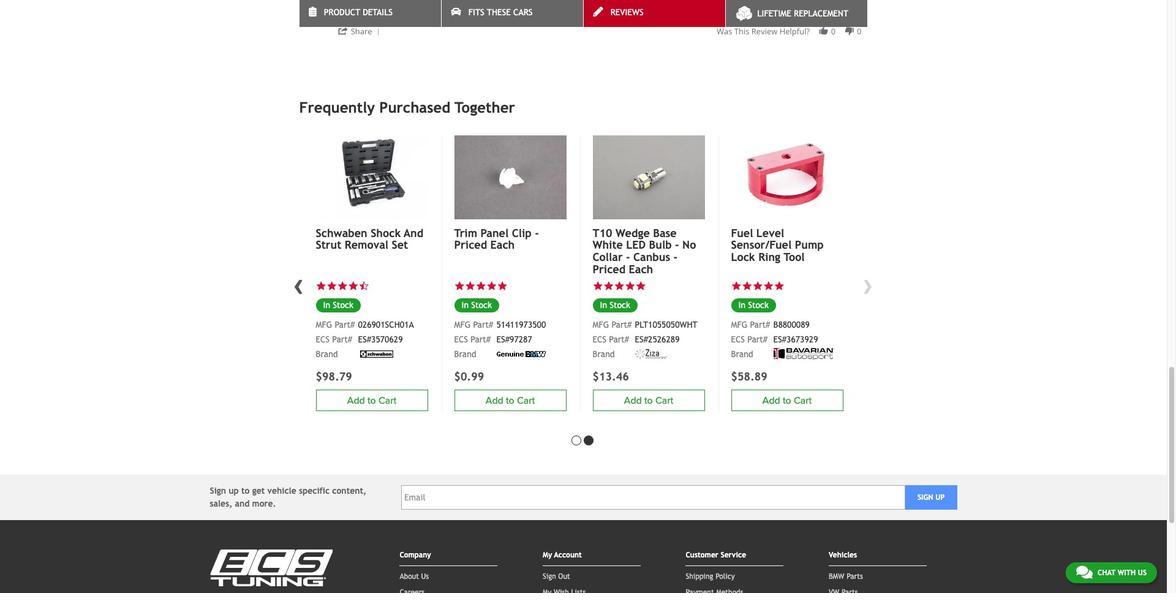 Task type: describe. For each thing, give the bounding box(es) containing it.
in for t10 wedge base white led bulb - no collar - canbus - priced each
[[600, 300, 607, 310]]

review
[[752, 26, 778, 37]]

add to cart for $13.46
[[624, 394, 673, 407]]

a
[[384, 6, 389, 17]]

still
[[343, 6, 356, 17]]

frequently purchased together
[[299, 99, 515, 116]]

13 star image from the left
[[763, 280, 774, 291]]

this
[[735, 26, 750, 37]]

lifetime replacement
[[758, 9, 849, 18]]

$98.79
[[316, 370, 352, 383]]

removal
[[345, 239, 389, 251]]

part# left 026901sch01a
[[335, 320, 355, 330]]

mfg for $98.79
[[316, 320, 332, 330]]

replacement
[[794, 9, 849, 18]]

mfg part# plt1055050wht ecs part# es#2526289 brand
[[593, 320, 698, 359]]

t10 wedge base white led bulb - no collar - canbus - priced each
[[593, 226, 696, 276]]

the
[[622, 6, 635, 17]]

parts
[[847, 572, 863, 581]]

up for sign up
[[936, 493, 945, 502]]

‹ link
[[289, 268, 308, 301]]

share button
[[338, 25, 384, 37]]

fits
[[469, 7, 485, 17]]

$0.99
[[454, 370, 484, 383]]

with inside "link"
[[1118, 569, 1136, 577]]

to for $0.99
[[506, 394, 515, 407]]

chat
[[1098, 569, 1116, 577]]

specific
[[299, 486, 330, 496]]

mfg for $0.99
[[454, 320, 471, 330]]

shock
[[371, 226, 401, 239]]

of
[[612, 6, 620, 17]]

about
[[400, 572, 419, 581]]

stock for priced
[[471, 300, 492, 310]]

lifetime
[[758, 9, 791, 18]]

helpful?
[[780, 26, 810, 37]]

b8800089
[[774, 320, 810, 330]]

sales,
[[210, 499, 232, 509]]

add to cart button for $0.99
[[454, 390, 566, 411]]

in stock for trim panel clip - priced each
[[462, 300, 492, 310]]

company
[[400, 551, 431, 559]]

add for $0.99
[[486, 394, 504, 407]]

in stock for schwaben shock and strut removal set
[[323, 300, 354, 310]]

broke
[[358, 6, 382, 17]]

sign up to get vehicle specific content, sales, and more.
[[210, 486, 367, 509]]

policy
[[716, 572, 735, 581]]

part# left 51411973500
[[473, 320, 493, 330]]

customer
[[686, 551, 719, 559]]

part# left es#97287
[[471, 335, 491, 344]]

t10
[[593, 226, 612, 239]]

bmw
[[829, 572, 845, 581]]

cart for $98.79
[[379, 394, 396, 407]]

reviews
[[611, 7, 644, 17]]

cars
[[513, 7, 533, 17]]

account
[[554, 551, 582, 559]]

purchased
[[379, 99, 450, 116]]

half star image
[[359, 280, 369, 291]]

to for $98.79
[[368, 394, 376, 407]]

es#2526289
[[635, 335, 680, 344]]

base
[[653, 226, 677, 239]]

about us link
[[400, 572, 429, 581]]

fuel
[[731, 226, 753, 239]]

white
[[593, 239, 623, 251]]

in for schwaben shock and strut removal set
[[323, 300, 330, 310]]

fits these cars link
[[441, 0, 583, 27]]

to for $13.46
[[644, 394, 653, 407]]

4 star image from the left
[[454, 280, 465, 291]]

sign up button
[[905, 485, 957, 510]]

was
[[717, 26, 732, 37]]

sign for sign up
[[918, 493, 933, 502]]

us inside "link"
[[1138, 569, 1147, 577]]

chat with us
[[1098, 569, 1147, 577]]

group containing was this review helpful?
[[717, 26, 862, 37]]

customer service
[[686, 551, 746, 559]]

schwaben image
[[358, 351, 395, 358]]

sign for sign out
[[543, 572, 556, 581]]

ring
[[759, 251, 781, 264]]

fuel level sensor/fuel pump lock ring tool link
[[731, 226, 843, 264]]

add to cart for $0.99
[[486, 394, 535, 407]]

add to cart button for $13.46
[[593, 390, 705, 411]]

stock for lock
[[748, 300, 769, 310]]

vehicle
[[267, 486, 296, 496]]

no
[[683, 239, 696, 251]]

schwaben
[[316, 226, 367, 239]]

trim panel clip - priced each
[[454, 226, 539, 251]]

it's
[[467, 6, 479, 17]]

ziza image
[[635, 349, 667, 359]]

chat with us link
[[1066, 562, 1157, 583]]

add to cart button for $58.89
[[731, 390, 843, 411]]

Email email field
[[401, 485, 905, 510]]

part# up $58.89
[[748, 335, 768, 344]]

sign out
[[543, 572, 570, 581]]

shipping policy
[[686, 572, 735, 581]]

$13.46
[[593, 370, 629, 383]]

0 horizontal spatial us
[[421, 572, 429, 581]]

026901sch01a
[[358, 320, 414, 330]]

but
[[452, 6, 465, 17]]

in for trim panel clip - priced each
[[462, 300, 469, 310]]

vehicles
[[829, 551, 857, 559]]

51411973500
[[497, 320, 546, 330]]

reviews link
[[584, 0, 725, 27]]

1 0 from the left
[[831, 26, 836, 37]]

sensor/fuel
[[731, 239, 792, 251]]

share image
[[338, 26, 349, 36]]

6 star image from the left
[[774, 280, 785, 291]]

details
[[363, 7, 393, 17]]

8 star image from the left
[[593, 280, 603, 291]]

frequently
[[299, 99, 375, 116]]

and
[[235, 499, 250, 509]]

part# left plt1055050wht
[[612, 320, 632, 330]]

i still broke a clip with them, but it's because i rushed it, not because of the product
[[338, 6, 669, 17]]

was this review helpful?
[[717, 26, 810, 37]]

ecs for $13.46
[[593, 335, 607, 344]]

wedge
[[616, 226, 650, 239]]

es#97287
[[497, 335, 532, 344]]

0 vertical spatial with
[[407, 6, 424, 17]]

rushed
[[521, 6, 549, 17]]

bav auto tools image
[[774, 348, 835, 360]]

1 i from the left
[[338, 6, 340, 17]]

pump
[[795, 239, 824, 251]]

brand for $98.79
[[316, 349, 338, 359]]



Task type: vqa. For each thing, say whether or not it's contained in the screenshot.
the comments ICON for Live
no



Task type: locate. For each thing, give the bounding box(es) containing it.
add for $13.46
[[624, 394, 642, 407]]

1 horizontal spatial priced
[[593, 263, 626, 276]]

get
[[252, 486, 265, 496]]

with right clip
[[407, 6, 424, 17]]

plt1055050wht
[[635, 320, 698, 330]]

up
[[229, 486, 239, 496], [936, 493, 945, 502]]

in stock for t10 wedge base white led bulb - no collar - canbus - priced each
[[600, 300, 630, 310]]

4 ecs from the left
[[731, 335, 745, 344]]

stock up mfg part# b8800089 ecs part# es#3673929 brand
[[748, 300, 769, 310]]

and
[[404, 226, 423, 239]]

fuel level sensor/fuel pump lock ring tool
[[731, 226, 824, 264]]

cart for $13.46
[[656, 394, 673, 407]]

canbus
[[634, 251, 670, 264]]

add
[[347, 394, 365, 407], [486, 394, 504, 407], [624, 394, 642, 407], [763, 394, 780, 407]]

12 star image from the left
[[753, 280, 763, 291]]

in stock for fuel level sensor/fuel pump lock ring tool
[[739, 300, 769, 310]]

-
[[535, 226, 539, 239], [675, 239, 679, 251], [626, 251, 630, 264], [674, 251, 678, 264]]

brand for $0.99
[[454, 349, 476, 359]]

4 in stock from the left
[[739, 300, 769, 310]]

3 in stock from the left
[[600, 300, 630, 310]]

vote up review by tyler d. on 16 mar 2017 image
[[818, 26, 829, 36]]

ecs inside the mfg part# 51411973500 ecs part# es#97287 brand
[[454, 335, 468, 344]]

add to cart down genuine bmw image
[[486, 394, 535, 407]]

genuine bmw image
[[497, 351, 546, 357]]

4 add to cart from the left
[[763, 394, 812, 407]]

star image down ring
[[774, 280, 785, 291]]

1 horizontal spatial 0
[[857, 26, 862, 37]]

3 add to cart from the left
[[624, 394, 673, 407]]

trim
[[454, 226, 477, 239]]

1 stock from the left
[[333, 300, 354, 310]]

add to cart down $13.46
[[624, 394, 673, 407]]

1 because from the left
[[481, 6, 514, 17]]

to down genuine bmw image
[[506, 394, 515, 407]]

3 ecs from the left
[[593, 335, 607, 344]]

mfg for $13.46
[[593, 320, 609, 330]]

1 horizontal spatial because
[[577, 6, 610, 17]]

priced inside 'trim panel clip - priced each'
[[454, 239, 487, 251]]

0 vertical spatial priced
[[454, 239, 487, 251]]

bmw parts link
[[829, 572, 863, 581]]

comments image
[[1076, 565, 1093, 580]]

1 cart from the left
[[379, 394, 396, 407]]

stock for removal
[[333, 300, 354, 310]]

brand for $13.46
[[593, 349, 615, 359]]

mfg up $13.46
[[593, 320, 609, 330]]

priced down white
[[593, 263, 626, 276]]

2 ecs from the left
[[454, 335, 468, 344]]

2 brand from the left
[[454, 349, 476, 359]]

star image
[[316, 280, 327, 291], [327, 280, 337, 291], [337, 280, 348, 291], [454, 280, 465, 291], [465, 280, 476, 291], [486, 280, 497, 291], [497, 280, 508, 291], [593, 280, 603, 291], [614, 280, 625, 291], [625, 280, 636, 291], [742, 280, 753, 291], [753, 280, 763, 291], [763, 280, 774, 291]]

2 star image from the left
[[476, 280, 486, 291]]

brand inside mfg part# 026901sch01a ecs part# es#3570629 brand
[[316, 349, 338, 359]]

together
[[455, 99, 515, 116]]

stock up the mfg part# 51411973500 ecs part# es#97287 brand
[[471, 300, 492, 310]]

i left still
[[338, 6, 340, 17]]

2 add to cart button from the left
[[454, 390, 566, 411]]

to down 'schwaben' image
[[368, 394, 376, 407]]

ecs up $98.79
[[316, 335, 330, 344]]

add to cart button down $98.79
[[316, 390, 428, 411]]

in up the mfg part# 51411973500 ecs part# es#97287 brand
[[462, 300, 469, 310]]

mfg left b8800089
[[731, 320, 748, 330]]

add for $98.79
[[347, 394, 365, 407]]

star image down the lock
[[731, 280, 742, 291]]

to for $58.89
[[783, 394, 791, 407]]

0 right 'vote up review by tyler d. on 16 mar 2017' icon
[[831, 26, 836, 37]]

1 star image from the left
[[316, 280, 327, 291]]

mfg part# 51411973500 ecs part# es#97287 brand
[[454, 320, 546, 359]]

7 star image from the left
[[497, 280, 508, 291]]

2 in from the left
[[462, 300, 469, 310]]

in stock
[[323, 300, 354, 310], [462, 300, 492, 310], [600, 300, 630, 310], [739, 300, 769, 310]]

vote down review by tyler d. on 16 mar 2017 image
[[844, 26, 855, 36]]

ecs up $58.89
[[731, 335, 745, 344]]

level
[[757, 226, 784, 239]]

ecs up $0.99
[[454, 335, 468, 344]]

10 star image from the left
[[625, 280, 636, 291]]

es#3570629
[[358, 335, 403, 344]]

priced left clip
[[454, 239, 487, 251]]

3 add to cart button from the left
[[593, 390, 705, 411]]

share
[[351, 26, 372, 37]]

lock
[[731, 251, 755, 264]]

in right ‹ link
[[323, 300, 330, 310]]

i left rushed
[[516, 6, 519, 17]]

1 horizontal spatial with
[[1118, 569, 1136, 577]]

2 cart from the left
[[517, 394, 535, 407]]

sign up
[[918, 493, 945, 502]]

up inside sign up to get vehicle specific content, sales, and more.
[[229, 486, 239, 496]]

clip
[[391, 6, 405, 17]]

1 horizontal spatial each
[[629, 263, 653, 276]]

3 in from the left
[[600, 300, 607, 310]]

sign inside sign up to get vehicle specific content, sales, and more.
[[210, 486, 226, 496]]

ecs inside mfg part# b8800089 ecs part# es#3673929 brand
[[731, 335, 745, 344]]

ecs tuning image
[[210, 550, 332, 586]]

brand inside mfg part# b8800089 ecs part# es#3673929 brand
[[731, 349, 753, 359]]

shipping
[[686, 572, 714, 581]]

shipping policy link
[[686, 572, 735, 581]]

1 vertical spatial with
[[1118, 569, 1136, 577]]

each inside 'trim panel clip - priced each'
[[490, 239, 515, 251]]

product details
[[324, 7, 393, 17]]

add to cart for $58.89
[[763, 394, 812, 407]]

in stock up mfg part# b8800089 ecs part# es#3673929 brand
[[739, 300, 769, 310]]

because
[[481, 6, 514, 17], [577, 6, 610, 17]]

group
[[717, 26, 862, 37]]

- inside 'trim panel clip - priced each'
[[535, 226, 539, 239]]

4 brand from the left
[[731, 349, 753, 359]]

2 0 from the left
[[857, 26, 862, 37]]

sign out link
[[543, 572, 570, 581]]

about us
[[400, 572, 429, 581]]

add to cart button down $13.46
[[593, 390, 705, 411]]

add to cart button down genuine bmw image
[[454, 390, 566, 411]]

strut
[[316, 239, 341, 251]]

priced inside t10 wedge base white led bulb - no collar - canbus - priced each
[[593, 263, 626, 276]]

3 cart from the left
[[656, 394, 673, 407]]

in stock up mfg part# plt1055050wht ecs part# es#2526289 brand
[[600, 300, 630, 310]]

cart
[[379, 394, 396, 407], [517, 394, 535, 407], [656, 394, 673, 407], [794, 394, 812, 407]]

add to cart for $98.79
[[347, 394, 396, 407]]

trim panel clip - priced each link
[[454, 226, 566, 251]]

cart down genuine bmw image
[[517, 394, 535, 407]]

in down collar
[[600, 300, 607, 310]]

each inside t10 wedge base white led bulb - no collar - canbus - priced each
[[629, 263, 653, 276]]

my
[[543, 551, 552, 559]]

brand up $0.99
[[454, 349, 476, 359]]

ecs for $58.89
[[731, 335, 745, 344]]

2 stock from the left
[[471, 300, 492, 310]]

panel
[[481, 226, 509, 239]]

brand up $58.89
[[731, 349, 753, 359]]

1 horizontal spatial up
[[936, 493, 945, 502]]

4 stock from the left
[[748, 300, 769, 310]]

led
[[626, 239, 646, 251]]

schwaben shock and strut removal set link
[[316, 226, 428, 251]]

3 brand from the left
[[593, 349, 615, 359]]

stock
[[333, 300, 354, 310], [471, 300, 492, 310], [610, 300, 630, 310], [748, 300, 769, 310]]

6 star image from the left
[[486, 280, 497, 291]]

1 add to cart button from the left
[[316, 390, 428, 411]]

2 because from the left
[[577, 6, 610, 17]]

4 in from the left
[[739, 300, 746, 310]]

seperator image
[[374, 28, 382, 36]]

4 add to cart button from the left
[[731, 390, 843, 411]]

star image
[[348, 280, 359, 291], [476, 280, 486, 291], [603, 280, 614, 291], [636, 280, 646, 291], [731, 280, 742, 291], [774, 280, 785, 291]]

t10 wedge base white led bulb - no collar - canbus - priced each image
[[593, 135, 705, 219]]

mfg up $0.99
[[454, 320, 471, 330]]

1 brand from the left
[[316, 349, 338, 359]]

priced
[[454, 239, 487, 251], [593, 263, 626, 276]]

up for sign up to get vehicle specific content, sales, and more.
[[229, 486, 239, 496]]

in stock up mfg part# 026901sch01a ecs part# es#3570629 brand
[[323, 300, 354, 310]]

brand inside mfg part# plt1055050wht ecs part# es#2526289 brand
[[593, 349, 615, 359]]

3 mfg from the left
[[593, 320, 609, 330]]

2 add from the left
[[486, 394, 504, 407]]

3 star image from the left
[[337, 280, 348, 291]]

mfg inside mfg part# plt1055050wht ecs part# es#2526289 brand
[[593, 320, 609, 330]]

3 star image from the left
[[603, 280, 614, 291]]

2 add to cart from the left
[[486, 394, 535, 407]]

‹
[[294, 268, 304, 301]]

i
[[338, 6, 340, 17], [516, 6, 519, 17]]

2 i from the left
[[516, 6, 519, 17]]

each
[[490, 239, 515, 251], [629, 263, 653, 276]]

mfg inside mfg part# b8800089 ecs part# es#3673929 brand
[[731, 320, 748, 330]]

lifetime replacement link
[[726, 0, 867, 27]]

1 in from the left
[[323, 300, 330, 310]]

cart down ziza image
[[656, 394, 673, 407]]

cart down 'schwaben' image
[[379, 394, 396, 407]]

up inside button
[[936, 493, 945, 502]]

2 in stock from the left
[[462, 300, 492, 310]]

add down $13.46
[[624, 394, 642, 407]]

add for $58.89
[[763, 394, 780, 407]]

2 mfg from the left
[[454, 320, 471, 330]]

4 star image from the left
[[636, 280, 646, 291]]

0 vertical spatial each
[[490, 239, 515, 251]]

not
[[561, 6, 574, 17]]

3 stock from the left
[[610, 300, 630, 310]]

brand up $98.79
[[316, 349, 338, 359]]

schwaben shock and strut removal set
[[316, 226, 423, 251]]

1 horizontal spatial us
[[1138, 569, 1147, 577]]

2 star image from the left
[[327, 280, 337, 291]]

0
[[831, 26, 836, 37], [857, 26, 862, 37]]

cart for $58.89
[[794, 394, 812, 407]]

1 vertical spatial each
[[629, 263, 653, 276]]

cart for $0.99
[[517, 394, 535, 407]]

ecs for $0.99
[[454, 335, 468, 344]]

1 horizontal spatial i
[[516, 6, 519, 17]]

add down genuine bmw image
[[486, 394, 504, 407]]

service
[[721, 551, 746, 559]]

brand up $13.46
[[593, 349, 615, 359]]

out
[[558, 572, 570, 581]]

0 horizontal spatial because
[[481, 6, 514, 17]]

with right 'chat'
[[1118, 569, 1136, 577]]

us right about
[[421, 572, 429, 581]]

to down the bav auto tools image
[[783, 394, 791, 407]]

4 cart from the left
[[794, 394, 812, 407]]

ecs up $13.46
[[593, 335, 607, 344]]

in for fuel level sensor/fuel pump lock ring tool
[[739, 300, 746, 310]]

mfg inside mfg part# 026901sch01a ecs part# es#3570629 brand
[[316, 320, 332, 330]]

them,
[[426, 6, 449, 17]]

to inside sign up to get vehicle specific content, sales, and more.
[[241, 486, 250, 496]]

product
[[638, 6, 669, 17]]

part# up $98.79
[[332, 335, 352, 344]]

content,
[[332, 486, 367, 496]]

11 star image from the left
[[742, 280, 753, 291]]

3 add from the left
[[624, 394, 642, 407]]

2 horizontal spatial sign
[[918, 493, 933, 502]]

part# left b8800089
[[750, 320, 770, 330]]

product
[[324, 7, 360, 17]]

add down $98.79
[[347, 394, 365, 407]]

1 ecs from the left
[[316, 335, 330, 344]]

add to cart
[[347, 394, 396, 407], [486, 394, 535, 407], [624, 394, 673, 407], [763, 394, 812, 407]]

mfg inside the mfg part# 51411973500 ecs part# es#97287 brand
[[454, 320, 471, 330]]

fuel level sensor/fuel pump lock ring tool image
[[731, 135, 843, 219]]

mfg for $58.89
[[731, 320, 748, 330]]

us right 'chat'
[[1138, 569, 1147, 577]]

9 star image from the left
[[614, 280, 625, 291]]

each right "trim"
[[490, 239, 515, 251]]

each down led
[[629, 263, 653, 276]]

0 horizontal spatial each
[[490, 239, 515, 251]]

stock up mfg part# plt1055050wht ecs part# es#2526289 brand
[[610, 300, 630, 310]]

cart down the bav auto tools image
[[794, 394, 812, 407]]

schwaben shock and strut removal set image
[[316, 135, 428, 219]]

tool
[[784, 251, 805, 264]]

ecs for $98.79
[[316, 335, 330, 344]]

bmw parts
[[829, 572, 863, 581]]

star image down 'canbus'
[[636, 280, 646, 291]]

add to cart down $58.89
[[763, 394, 812, 407]]

brand for $58.89
[[731, 349, 753, 359]]

bulb
[[649, 239, 672, 251]]

star image down collar
[[603, 280, 614, 291]]

to down ziza image
[[644, 394, 653, 407]]

brand inside the mfg part# 51411973500 ecs part# es#97287 brand
[[454, 349, 476, 359]]

more.
[[252, 499, 276, 509]]

0 horizontal spatial priced
[[454, 239, 487, 251]]

0 horizontal spatial up
[[229, 486, 239, 496]]

1 add from the left
[[347, 394, 365, 407]]

my account
[[543, 551, 582, 559]]

add to cart button down $58.89
[[731, 390, 843, 411]]

1 add to cart from the left
[[347, 394, 396, 407]]

$58.89
[[731, 370, 768, 383]]

1 star image from the left
[[348, 280, 359, 291]]

4 add from the left
[[763, 394, 780, 407]]

sign for sign up to get vehicle specific content, sales, and more.
[[210, 486, 226, 496]]

mfg up $98.79
[[316, 320, 332, 330]]

mfg
[[316, 320, 332, 330], [454, 320, 471, 330], [593, 320, 609, 330], [731, 320, 748, 330]]

part# up $13.46
[[609, 335, 629, 344]]

ecs inside mfg part# 026901sch01a ecs part# es#3570629 brand
[[316, 335, 330, 344]]

star image down 'trim panel clip - priced each'
[[476, 280, 486, 291]]

fits these cars
[[469, 7, 533, 17]]

add down $58.89
[[763, 394, 780, 407]]

clip
[[512, 226, 532, 239]]

5 star image from the left
[[465, 280, 476, 291]]

add to cart button for $98.79
[[316, 390, 428, 411]]

to left get
[[241, 486, 250, 496]]

these
[[487, 7, 511, 17]]

part#
[[335, 320, 355, 330], [473, 320, 493, 330], [612, 320, 632, 330], [750, 320, 770, 330], [332, 335, 352, 344], [471, 335, 491, 344], [609, 335, 629, 344], [748, 335, 768, 344]]

1 mfg from the left
[[316, 320, 332, 330]]

1 vertical spatial priced
[[593, 263, 626, 276]]

1 in stock from the left
[[323, 300, 354, 310]]

0 horizontal spatial with
[[407, 6, 424, 17]]

5 star image from the left
[[731, 280, 742, 291]]

add to cart down $98.79
[[347, 394, 396, 407]]

0 right vote down review by tyler d. on 16 mar 2017 image
[[857, 26, 862, 37]]

mfg part# 026901sch01a ecs part# es#3570629 brand
[[316, 320, 414, 359]]

product details link
[[299, 0, 441, 27]]

in stock up the mfg part# 51411973500 ecs part# es#97287 brand
[[462, 300, 492, 310]]

stock up mfg part# 026901sch01a ecs part# es#3570629 brand
[[333, 300, 354, 310]]

ecs inside mfg part# plt1055050wht ecs part# es#2526289 brand
[[593, 335, 607, 344]]

4 mfg from the left
[[731, 320, 748, 330]]

0 horizontal spatial 0
[[831, 26, 836, 37]]

in up mfg part# b8800089 ecs part# es#3673929 brand
[[739, 300, 746, 310]]

0 horizontal spatial sign
[[210, 486, 226, 496]]

1 horizontal spatial sign
[[543, 572, 556, 581]]

stock for led
[[610, 300, 630, 310]]

star image down removal
[[348, 280, 359, 291]]

sign inside button
[[918, 493, 933, 502]]

0 horizontal spatial i
[[338, 6, 340, 17]]

to
[[368, 394, 376, 407], [506, 394, 515, 407], [644, 394, 653, 407], [783, 394, 791, 407], [241, 486, 250, 496]]

trim panel clip - priced each image
[[454, 135, 566, 219]]



